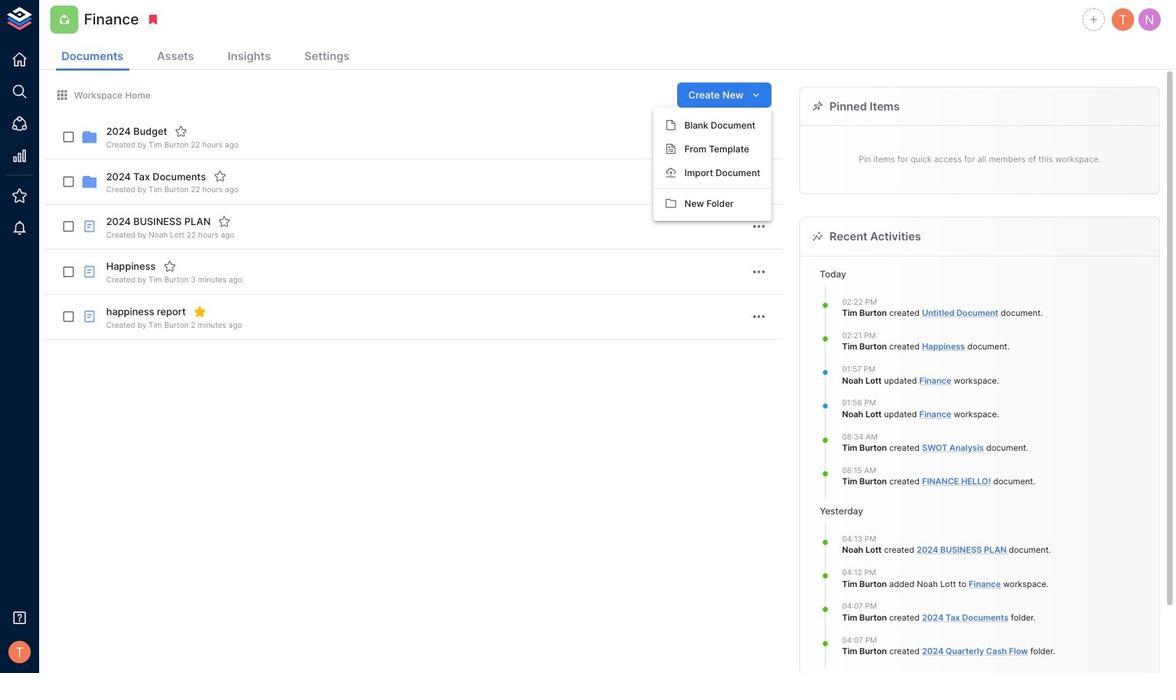 Task type: locate. For each thing, give the bounding box(es) containing it.
favorite image
[[175, 125, 188, 138], [214, 170, 226, 183], [218, 215, 231, 228], [163, 260, 176, 273]]



Task type: describe. For each thing, give the bounding box(es) containing it.
remove favorite image
[[194, 305, 206, 318]]

remove bookmark image
[[147, 13, 159, 26]]



Task type: vqa. For each thing, say whether or not it's contained in the screenshot.
Favorite icon
yes



